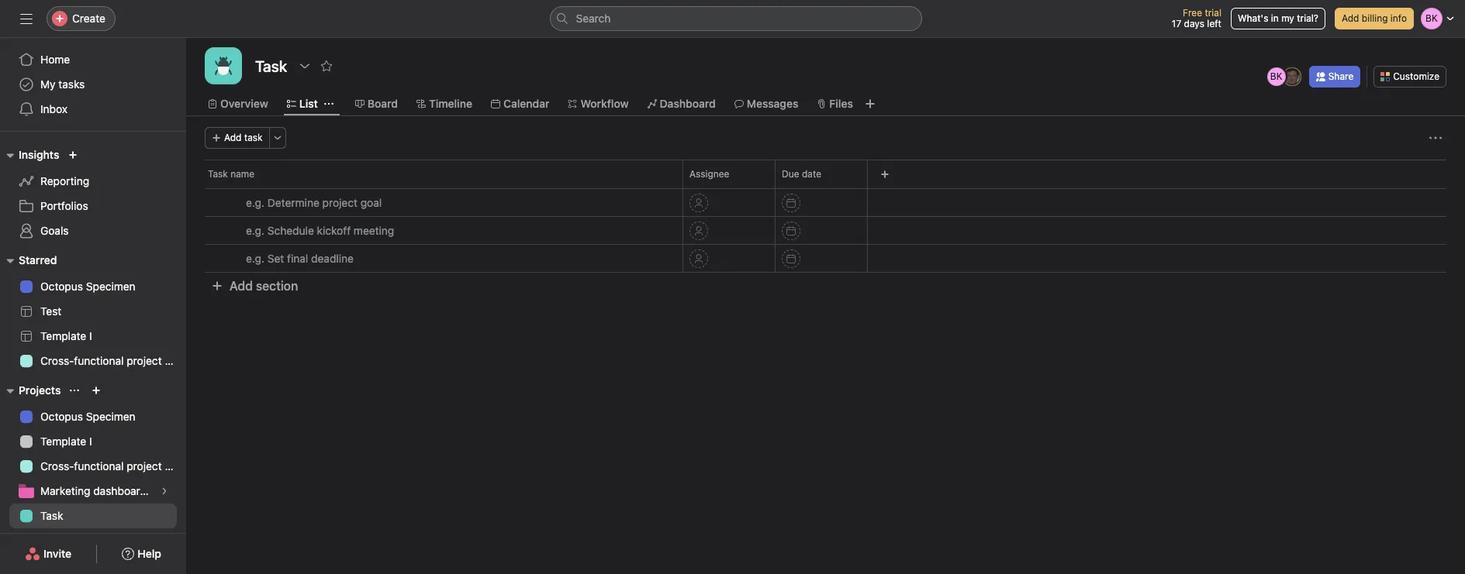 Task type: vqa. For each thing, say whether or not it's contained in the screenshot.
project for second cross-functional project plan link from the bottom
yes



Task type: locate. For each thing, give the bounding box(es) containing it.
2 vertical spatial project
[[127, 460, 162, 473]]

template i
[[40, 330, 92, 343], [40, 435, 92, 448]]

specimen down new project or portfolio icon
[[86, 410, 136, 424]]

1 vertical spatial template i
[[40, 435, 92, 448]]

task down marketing
[[40, 510, 63, 523]]

e.g. inside e.g. set final deadline row
[[246, 252, 265, 265]]

inbox
[[40, 102, 68, 116]]

1 vertical spatial add
[[224, 132, 242, 144]]

timeline link
[[417, 95, 472, 112]]

2 functional from the top
[[74, 460, 124, 473]]

e.g. for e.g. set final deadline
[[246, 252, 265, 265]]

cross- inside projects element
[[40, 460, 74, 473]]

marketing dashboards link
[[9, 479, 177, 504]]

goals
[[40, 224, 69, 237]]

what's
[[1238, 12, 1269, 24]]

template i link inside starred element
[[9, 324, 177, 349]]

my
[[1282, 12, 1295, 24]]

1 vertical spatial cross-functional project plan
[[40, 460, 186, 473]]

octopus specimen link inside projects element
[[9, 405, 177, 430]]

free
[[1183, 7, 1203, 19]]

insights
[[19, 148, 59, 161]]

1 octopus specimen from the top
[[40, 280, 136, 293]]

meeting
[[354, 224, 394, 237]]

invite button
[[15, 541, 82, 569]]

octopus specimen link up 'test' on the left bottom of page
[[9, 275, 177, 299]]

add left the task
[[224, 132, 242, 144]]

template down 'test' on the left bottom of page
[[40, 330, 86, 343]]

help button
[[112, 541, 171, 569]]

help
[[138, 548, 161, 561]]

1 vertical spatial cross-functional project plan link
[[9, 455, 186, 479]]

template i link up marketing dashboards
[[9, 430, 177, 455]]

add left billing
[[1342, 12, 1360, 24]]

2 vertical spatial e.g.
[[246, 252, 265, 265]]

specimen inside projects element
[[86, 410, 136, 424]]

octopus specimen link for test
[[9, 275, 177, 299]]

new project or portfolio image
[[92, 386, 101, 396]]

template i up marketing
[[40, 435, 92, 448]]

0 horizontal spatial task
[[40, 510, 63, 523]]

cross-functional project plan up dashboards on the left
[[40, 460, 186, 473]]

project up see details, marketing dashboards icon
[[127, 460, 162, 473]]

starred button
[[0, 251, 57, 270]]

1 i from the top
[[89, 330, 92, 343]]

add left section
[[230, 279, 253, 293]]

starred
[[19, 254, 57, 267]]

in
[[1271, 12, 1279, 24]]

template i link
[[9, 324, 177, 349], [9, 430, 177, 455]]

calendar link
[[491, 95, 550, 112]]

1 e.g. from the top
[[246, 196, 265, 209]]

add inside button
[[230, 279, 253, 293]]

e.g. set final deadline
[[246, 252, 354, 265]]

template i link down 'test' on the left bottom of page
[[9, 324, 177, 349]]

1 vertical spatial octopus specimen
[[40, 410, 136, 424]]

project up kickoff
[[322, 196, 358, 209]]

plan
[[165, 355, 186, 368], [165, 460, 186, 473]]

project
[[322, 196, 358, 209], [127, 355, 162, 368], [127, 460, 162, 473]]

functional inside starred element
[[74, 355, 124, 368]]

2 octopus specimen from the top
[[40, 410, 136, 424]]

octopus specimen up test link
[[40, 280, 136, 293]]

cross- for 1st the cross-functional project plan link from the top
[[40, 355, 74, 368]]

row
[[186, 160, 1466, 189], [205, 188, 1447, 189]]

task left name
[[208, 168, 228, 180]]

1 template from the top
[[40, 330, 86, 343]]

i inside projects element
[[89, 435, 92, 448]]

2 octopus specimen link from the top
[[9, 405, 177, 430]]

1 vertical spatial specimen
[[86, 410, 136, 424]]

octopus specimen inside projects element
[[40, 410, 136, 424]]

insights element
[[0, 141, 186, 247]]

project down test link
[[127, 355, 162, 368]]

project inside starred element
[[127, 355, 162, 368]]

template
[[40, 330, 86, 343], [40, 435, 86, 448]]

template up marketing
[[40, 435, 86, 448]]

0 vertical spatial octopus specimen
[[40, 280, 136, 293]]

1 vertical spatial project
[[127, 355, 162, 368]]

dashboard
[[660, 97, 716, 110]]

assignee
[[690, 168, 730, 180]]

cross-functional project plan link
[[9, 349, 186, 374], [9, 455, 186, 479]]

1 cross- from the top
[[40, 355, 74, 368]]

customize
[[1394, 71, 1440, 82]]

1 vertical spatial octopus
[[40, 410, 83, 424]]

goal
[[361, 196, 382, 209]]

2 template i link from the top
[[9, 430, 177, 455]]

octopus specimen down new project or portfolio icon
[[40, 410, 136, 424]]

0 vertical spatial e.g.
[[246, 196, 265, 209]]

octopus inside projects element
[[40, 410, 83, 424]]

1 vertical spatial template i link
[[9, 430, 177, 455]]

add inside button
[[224, 132, 242, 144]]

octopus specimen
[[40, 280, 136, 293], [40, 410, 136, 424]]

0 vertical spatial add
[[1342, 12, 1360, 24]]

0 vertical spatial functional
[[74, 355, 124, 368]]

more actions image right the task
[[273, 133, 282, 143]]

cross-functional project plan for 1st the cross-functional project plan link from the top
[[40, 355, 186, 368]]

new image
[[69, 151, 78, 160]]

inbox link
[[9, 97, 177, 122]]

0 vertical spatial template i link
[[9, 324, 177, 349]]

0 vertical spatial project
[[322, 196, 358, 209]]

e.g. determine project goal row
[[186, 189, 1466, 217]]

project inside projects element
[[127, 460, 162, 473]]

cross-functional project plan inside starred element
[[40, 355, 186, 368]]

1 vertical spatial e.g.
[[246, 224, 265, 237]]

trial
[[1205, 7, 1222, 19]]

cross-functional project plan up new project or portfolio icon
[[40, 355, 186, 368]]

1 octopus from the top
[[40, 280, 83, 293]]

due date
[[782, 168, 822, 180]]

cross- up projects
[[40, 355, 74, 368]]

add inside "button"
[[1342, 12, 1360, 24]]

my
[[40, 78, 56, 91]]

row containing task name
[[186, 160, 1466, 189]]

invite
[[43, 548, 72, 561]]

0 vertical spatial cross-functional project plan link
[[9, 349, 186, 374]]

cross-functional project plan link up marketing dashboards
[[9, 455, 186, 479]]

0 vertical spatial i
[[89, 330, 92, 343]]

cross- inside starred element
[[40, 355, 74, 368]]

octopus up 'test' on the left bottom of page
[[40, 280, 83, 293]]

specimen up test link
[[86, 280, 136, 293]]

1 template i from the top
[[40, 330, 92, 343]]

ja
[[1287, 71, 1297, 82]]

add billing info button
[[1335, 8, 1414, 29]]

list
[[299, 97, 318, 110]]

0 vertical spatial octopus specimen link
[[9, 275, 177, 299]]

None text field
[[251, 52, 291, 80]]

1 template i link from the top
[[9, 324, 177, 349]]

2 cross- from the top
[[40, 460, 74, 473]]

functional up new project or portfolio icon
[[74, 355, 124, 368]]

specimen inside starred element
[[86, 280, 136, 293]]

octopus specimen for template i
[[40, 410, 136, 424]]

e.g. schedule kickoff meeting row
[[186, 216, 1466, 245]]

starred element
[[0, 247, 186, 377]]

1 vertical spatial i
[[89, 435, 92, 448]]

i up marketing dashboards
[[89, 435, 92, 448]]

due
[[782, 168, 800, 180]]

task
[[208, 168, 228, 180], [40, 510, 63, 523]]

row up e.g. schedule kickoff meeting row
[[186, 160, 1466, 189]]

2 specimen from the top
[[86, 410, 136, 424]]

1 plan from the top
[[165, 355, 186, 368]]

0 vertical spatial task
[[208, 168, 228, 180]]

template i down 'test' on the left bottom of page
[[40, 330, 92, 343]]

2 i from the top
[[89, 435, 92, 448]]

e.g. set final deadline row
[[186, 244, 1466, 273]]

0 vertical spatial specimen
[[86, 280, 136, 293]]

plan inside projects element
[[165, 460, 186, 473]]

what's in my trial? button
[[1231, 8, 1326, 29]]

cross- up marketing
[[40, 460, 74, 473]]

functional up marketing dashboards
[[74, 460, 124, 473]]

e.g. left set
[[246, 252, 265, 265]]

2 octopus from the top
[[40, 410, 83, 424]]

octopus for starred
[[40, 280, 83, 293]]

octopus inside starred element
[[40, 280, 83, 293]]

more actions image down customize
[[1430, 132, 1442, 144]]

plan for 1st the cross-functional project plan link from the top
[[165, 355, 186, 368]]

plan inside starred element
[[165, 355, 186, 368]]

task inside row
[[208, 168, 228, 180]]

more actions image
[[1430, 132, 1442, 144], [273, 133, 282, 143]]

e.g. inside e.g. schedule kickoff meeting row
[[246, 224, 265, 237]]

1 cross-functional project plan from the top
[[40, 355, 186, 368]]

0 vertical spatial plan
[[165, 355, 186, 368]]

functional inside projects element
[[74, 460, 124, 473]]

cross-functional project plan inside projects element
[[40, 460, 186, 473]]

1 vertical spatial octopus specimen link
[[9, 405, 177, 430]]

1 horizontal spatial task
[[208, 168, 228, 180]]

3 e.g. from the top
[[246, 252, 265, 265]]

2 plan from the top
[[165, 460, 186, 473]]

test
[[40, 305, 61, 318]]

my tasks link
[[9, 72, 177, 97]]

hide sidebar image
[[20, 12, 33, 25]]

1 functional from the top
[[74, 355, 124, 368]]

0 vertical spatial octopus
[[40, 280, 83, 293]]

project for second the cross-functional project plan link from the top
[[127, 460, 162, 473]]

1 vertical spatial functional
[[74, 460, 124, 473]]

0 vertical spatial template
[[40, 330, 86, 343]]

octopus down show options, current sort, top icon
[[40, 410, 83, 424]]

e.g.
[[246, 196, 265, 209], [246, 224, 265, 237], [246, 252, 265, 265]]

add for add billing info
[[1342, 12, 1360, 24]]

share button
[[1309, 66, 1361, 88]]

0 vertical spatial cross-functional project plan
[[40, 355, 186, 368]]

2 template i from the top
[[40, 435, 92, 448]]

i
[[89, 330, 92, 343], [89, 435, 92, 448]]

customize button
[[1374, 66, 1447, 88]]

section
[[256, 279, 298, 293]]

2 template from the top
[[40, 435, 86, 448]]

e.g. inside e.g. determine project goal row
[[246, 196, 265, 209]]

2 e.g. from the top
[[246, 224, 265, 237]]

1 vertical spatial template
[[40, 435, 86, 448]]

bug image
[[214, 57, 233, 75]]

portfolios
[[40, 199, 88, 213]]

dashboards
[[93, 485, 152, 498]]

cross- for second the cross-functional project plan link from the top
[[40, 460, 74, 473]]

2 cross-functional project plan from the top
[[40, 460, 186, 473]]

messages link
[[735, 95, 799, 112]]

1 vertical spatial plan
[[165, 460, 186, 473]]

octopus specimen inside starred element
[[40, 280, 136, 293]]

0 vertical spatial cross-
[[40, 355, 74, 368]]

free trial 17 days left
[[1172, 7, 1222, 29]]

e.g. left schedule
[[246, 224, 265, 237]]

i down test link
[[89, 330, 92, 343]]

task for task name
[[208, 168, 228, 180]]

specimen
[[86, 280, 136, 293], [86, 410, 136, 424]]

functional
[[74, 355, 124, 368], [74, 460, 124, 473]]

octopus specimen link inside starred element
[[9, 275, 177, 299]]

1 specimen from the top
[[86, 280, 136, 293]]

e.g. down name
[[246, 196, 265, 209]]

1 vertical spatial cross-
[[40, 460, 74, 473]]

row down date
[[205, 188, 1447, 189]]

2 vertical spatial add
[[230, 279, 253, 293]]

1 octopus specimen link from the top
[[9, 275, 177, 299]]

0 horizontal spatial more actions image
[[273, 133, 282, 143]]

cross-functional project plan link up new project or portfolio icon
[[9, 349, 186, 374]]

2 cross-functional project plan link from the top
[[9, 455, 186, 479]]

octopus for projects
[[40, 410, 83, 424]]

e.g. schedule kickoff meeting
[[246, 224, 394, 237]]

i inside starred element
[[89, 330, 92, 343]]

1 vertical spatial task
[[40, 510, 63, 523]]

determine
[[267, 196, 320, 209]]

0 vertical spatial template i
[[40, 330, 92, 343]]

task inside projects element
[[40, 510, 63, 523]]

reporting
[[40, 175, 89, 188]]

octopus specimen link down new project or portfolio icon
[[9, 405, 177, 430]]

calendar
[[503, 97, 550, 110]]



Task type: describe. For each thing, give the bounding box(es) containing it.
octopus specimen for test
[[40, 280, 136, 293]]

days
[[1184, 18, 1205, 29]]

overview
[[220, 97, 268, 110]]

schedule
[[267, 224, 314, 237]]

left
[[1207, 18, 1222, 29]]

files
[[830, 97, 853, 110]]

home link
[[9, 47, 177, 72]]

test link
[[9, 299, 177, 324]]

project inside e.g. determine project goal row
[[322, 196, 358, 209]]

add task
[[224, 132, 263, 144]]

tab actions image
[[324, 99, 333, 109]]

template inside projects element
[[40, 435, 86, 448]]

list link
[[287, 95, 318, 112]]

show options image
[[299, 60, 311, 72]]

plan for second the cross-functional project plan link from the top
[[165, 460, 186, 473]]

projects button
[[0, 382, 61, 400]]

task name
[[208, 168, 255, 180]]

functional for 1st the cross-functional project plan link from the top
[[74, 355, 124, 368]]

date
[[802, 168, 822, 180]]

portfolios link
[[9, 194, 177, 219]]

marketing dashboards
[[40, 485, 152, 498]]

functional for second the cross-functional project plan link from the top
[[74, 460, 124, 473]]

files link
[[817, 95, 853, 112]]

trial?
[[1297, 12, 1319, 24]]

specimen for test
[[86, 280, 136, 293]]

add field image
[[881, 170, 890, 179]]

final
[[287, 252, 308, 265]]

overview link
[[208, 95, 268, 112]]

template i inside projects element
[[40, 435, 92, 448]]

billing
[[1362, 12, 1388, 24]]

create
[[72, 12, 105, 25]]

add billing info
[[1342, 12, 1407, 24]]

see details, marketing dashboards image
[[160, 487, 169, 497]]

1 horizontal spatial more actions image
[[1430, 132, 1442, 144]]

board link
[[355, 95, 398, 112]]

octopus specimen link for template i
[[9, 405, 177, 430]]

task for task
[[40, 510, 63, 523]]

task link
[[9, 504, 177, 529]]

e.g. for e.g. determine project goal
[[246, 196, 265, 209]]

deadline
[[311, 252, 354, 265]]

projects element
[[0, 377, 186, 532]]

global element
[[0, 38, 186, 131]]

template i inside starred element
[[40, 330, 92, 343]]

projects
[[19, 384, 61, 397]]

set
[[267, 252, 284, 265]]

kickoff
[[317, 224, 351, 237]]

add to starred image
[[321, 60, 333, 72]]

specimen for template i
[[86, 410, 136, 424]]

template inside starred element
[[40, 330, 86, 343]]

search
[[576, 12, 611, 25]]

my tasks
[[40, 78, 85, 91]]

board
[[368, 97, 398, 110]]

add tab image
[[864, 98, 877, 110]]

17
[[1172, 18, 1182, 29]]

bk
[[1271, 71, 1283, 82]]

workflow link
[[568, 95, 629, 112]]

dashboard link
[[648, 95, 716, 112]]

task
[[244, 132, 263, 144]]

search list box
[[550, 6, 922, 31]]

show options, current sort, top image
[[70, 386, 79, 396]]

create button
[[47, 6, 116, 31]]

name
[[231, 168, 255, 180]]

insights button
[[0, 146, 59, 164]]

what's in my trial?
[[1238, 12, 1319, 24]]

share
[[1329, 71, 1354, 82]]

add section
[[230, 279, 298, 293]]

home
[[40, 53, 70, 66]]

reporting link
[[9, 169, 177, 194]]

search button
[[550, 6, 922, 31]]

add for add task
[[224, 132, 242, 144]]

timeline
[[429, 97, 472, 110]]

cross-functional project plan for second the cross-functional project plan link from the top
[[40, 460, 186, 473]]

add task button
[[205, 127, 270, 149]]

messages
[[747, 97, 799, 110]]

marketing
[[40, 485, 90, 498]]

teams element
[[0, 532, 186, 575]]

e.g. determine project goal
[[246, 196, 382, 209]]

workflow
[[581, 97, 629, 110]]

tasks
[[58, 78, 85, 91]]

1 cross-functional project plan link from the top
[[9, 349, 186, 374]]

add section button
[[205, 272, 304, 300]]

add for add section
[[230, 279, 253, 293]]

info
[[1391, 12, 1407, 24]]

goals link
[[9, 219, 177, 244]]

e.g. for e.g. schedule kickoff meeting
[[246, 224, 265, 237]]

project for 1st the cross-functional project plan link from the top
[[127, 355, 162, 368]]



